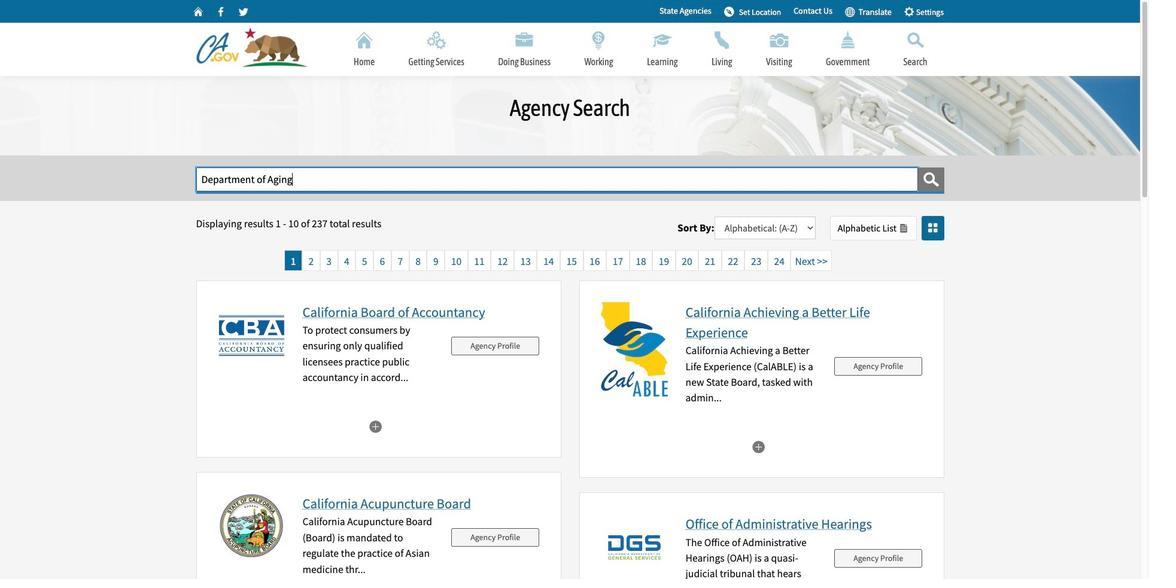 Task type: locate. For each thing, give the bounding box(es) containing it.
california achieving a better life experience agency icon image
[[601, 302, 668, 397]]

compass image
[[724, 6, 734, 17]]

ca.gov logo image
[[196, 27, 315, 69]]

listing image
[[899, 223, 909, 234]]

gear image
[[904, 6, 915, 17]]

banner
[[0, 0, 1140, 76]]

Agency Search text field
[[196, 168, 918, 192]]



Task type: vqa. For each thing, say whether or not it's contained in the screenshot.
California Acupuncture Board Agency Icon
yes



Task type: describe. For each thing, give the bounding box(es) containing it.
california acupuncture board agency icon image
[[218, 494, 285, 559]]

search image
[[922, 171, 940, 189]]

open and close toggle to expand or shrink agency card for california board of accountancy image
[[369, 416, 382, 436]]

open and close toggle to expand or shrink agency card for california achieving a better life experience image
[[752, 437, 765, 457]]

displaying results 1 through 10 of 237 total agency search results element
[[196, 217, 381, 231]]

office of administrative hearings agency icon image
[[601, 514, 668, 579]]

california board of accountancy agency icon image
[[218, 302, 285, 369]]

globe image
[[845, 6, 855, 17]]

cards image
[[927, 222, 939, 234]]



